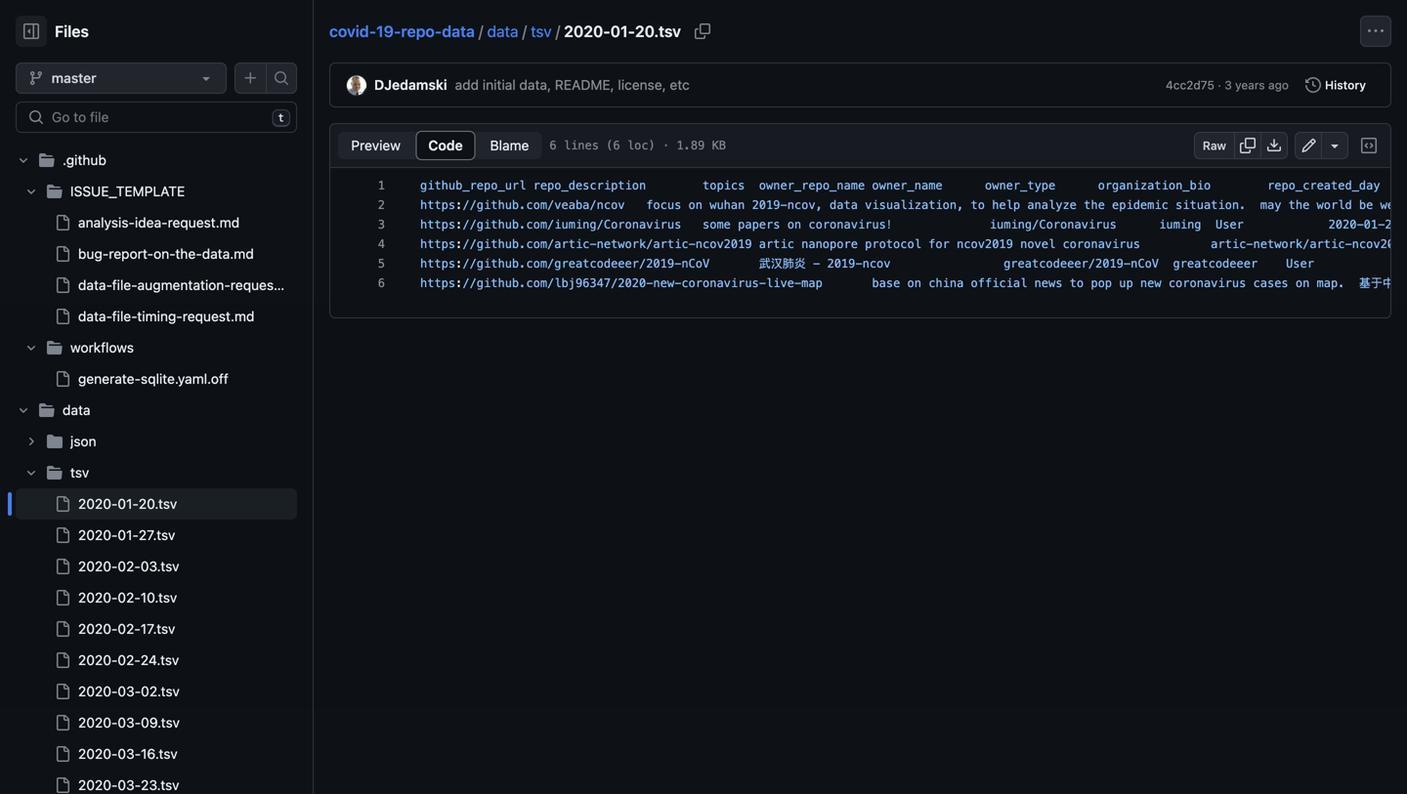 Task type: vqa. For each thing, say whether or not it's contained in the screenshot.
the 01- within the 2020-01-20.tsv tree item
yes



Task type: locate. For each thing, give the bounding box(es) containing it.
1 03- from the top
[[118, 684, 141, 700]]

02- for 24.tsv
[[118, 653, 141, 669]]

1 vertical spatial 20.tsv
[[139, 496, 177, 512]]

1 vertical spatial request.md
[[231, 277, 303, 293]]

.github tree item
[[16, 145, 303, 395]]

2020- up 2020-03-16.tsv
[[78, 715, 118, 731]]

chevron down image up chevron right image
[[18, 405, 29, 417]]

1 vertical spatial file image
[[55, 622, 70, 638]]

chevron down image
[[18, 154, 29, 166], [18, 405, 29, 417]]

/ left data link
[[479, 22, 483, 41]]

Go to file text field
[[52, 103, 264, 132]]

3 02- from the top
[[118, 621, 141, 638]]

file directory open fill image for tsv
[[47, 465, 63, 481]]

4 file image from the top
[[55, 309, 70, 325]]

data-
[[78, 277, 112, 293], [78, 308, 112, 325]]

tsv down json
[[70, 465, 89, 481]]

4 group from the top
[[16, 489, 297, 795]]

1 horizontal spatial 20.tsv
[[636, 22, 681, 41]]

/ right the tsv link
[[556, 22, 560, 41]]

4cc2d75
[[1167, 78, 1215, 92]]

request.md up "the-"
[[168, 215, 240, 231]]

generate-sqlite.yaml.off
[[78, 371, 229, 387]]

2020- up "2020-02-17.tsv"
[[78, 590, 118, 606]]

data left the tsv link
[[487, 22, 519, 41]]

file image down file directory fill 'image'
[[55, 497, 70, 512]]

2020- right the tsv link
[[564, 22, 611, 41]]

file- for augmentation-
[[112, 277, 138, 293]]

code button
[[416, 131, 476, 160]]

03- down 2020-03-02.tsv
[[118, 715, 141, 731]]

1 vertical spatial chevron down image
[[25, 342, 37, 354]]

1 vertical spatial data-
[[78, 308, 112, 325]]

data- up workflows
[[78, 308, 112, 325]]

copy path image
[[695, 23, 711, 39]]

1 data- from the top
[[78, 277, 112, 293]]

group containing issue_template
[[16, 176, 303, 395]]

tsv right data link
[[531, 22, 552, 41]]

0 vertical spatial chevron down image
[[25, 186, 37, 198]]

2 vertical spatial file image
[[55, 653, 70, 669]]

· right 4cc2d75 link
[[1219, 78, 1222, 92]]

1 vertical spatial 01-
[[118, 496, 139, 512]]

3 group from the top
[[16, 426, 297, 795]]

file image for 2020-01-27.tsv
[[55, 528, 70, 544]]

0 horizontal spatial /
[[479, 22, 483, 41]]

1 vertical spatial ·
[[663, 139, 670, 153]]

request.md down data.md
[[231, 277, 303, 293]]

2020- down the 2020-02-24.tsv
[[78, 684, 118, 700]]

0 vertical spatial tsv
[[531, 22, 552, 41]]

1 vertical spatial 6
[[378, 277, 385, 290]]

file image
[[55, 497, 70, 512], [55, 622, 70, 638], [55, 653, 70, 669]]

3
[[1225, 78, 1233, 92], [378, 218, 385, 232]]

file image for generate-sqlite.yaml.off
[[55, 372, 70, 387]]

search this repository image
[[274, 70, 289, 86]]

history
[[1326, 78, 1367, 92]]

2020- for 2020-03-23.tsv
[[78, 778, 118, 794]]

file directory open fill image for data
[[39, 403, 55, 418]]

repo-
[[401, 22, 442, 41]]

3 03- from the top
[[118, 747, 141, 763]]

files tree
[[16, 145, 303, 795]]

loc)
[[628, 139, 656, 153]]

workflows
[[70, 340, 134, 356]]

03- for 16.tsv
[[118, 747, 141, 763]]

0 vertical spatial chevron down image
[[18, 154, 29, 166]]

file directory open fill image for .github
[[39, 153, 55, 168]]

1 2 3 4 5 6
[[378, 179, 385, 290]]

2020- inside 'tree item'
[[78, 496, 118, 512]]

2020- down 2020-03-16.tsv
[[78, 778, 118, 794]]

11 file image from the top
[[55, 747, 70, 763]]

03.tsv
[[141, 559, 179, 575]]

4 03- from the top
[[118, 778, 141, 794]]

file directory open fill image inside issue_template tree item
[[47, 184, 63, 199]]

years
[[1236, 78, 1266, 92]]

2020- up '2020-03-23.tsv'
[[78, 747, 118, 763]]

2 vertical spatial file directory open fill image
[[47, 465, 63, 481]]

download raw content image
[[1267, 138, 1283, 154]]

file directory open fill image
[[47, 184, 63, 199], [47, 340, 63, 356], [47, 465, 63, 481]]

group containing analysis-idea-request.md
[[16, 207, 303, 332]]

2 vertical spatial 01-
[[118, 528, 139, 544]]

1 vertical spatial file directory open fill image
[[47, 340, 63, 356]]

djedamski image
[[347, 76, 367, 95]]

on-
[[154, 246, 175, 262]]

readme,
[[555, 77, 615, 93]]

02- for 03.tsv
[[118, 559, 141, 575]]

0 vertical spatial 6
[[550, 139, 557, 153]]

file- down report-
[[112, 277, 138, 293]]

2 vertical spatial request.md
[[183, 308, 255, 325]]

6
[[550, 139, 557, 153], [378, 277, 385, 290]]

group
[[16, 176, 303, 395], [16, 207, 303, 332], [16, 426, 297, 795], [16, 489, 297, 795]]

file-
[[112, 277, 138, 293], [112, 308, 137, 325]]

9 file image from the top
[[55, 684, 70, 700]]

0 vertical spatial file directory open fill image
[[39, 153, 55, 168]]

16.tsv
[[141, 747, 178, 763]]

1 horizontal spatial /
[[523, 22, 527, 41]]

data-file-augmentation-request.md
[[78, 277, 303, 293]]

file image for 2020-03-16.tsv
[[55, 747, 70, 763]]

01-
[[611, 22, 636, 41], [118, 496, 139, 512], [118, 528, 139, 544]]

1 horizontal spatial ·
[[1219, 78, 1222, 92]]

12 file image from the top
[[55, 778, 70, 794]]

data
[[442, 22, 475, 41], [487, 22, 519, 41], [63, 402, 90, 418]]

file image for bug-report-on-the-data.md
[[55, 246, 70, 262]]

1 chevron down image from the top
[[25, 186, 37, 198]]

.github
[[63, 152, 106, 168]]

data- down bug- at the top of page
[[78, 277, 112, 293]]

2020-01-27.tsv
[[78, 528, 175, 544]]

file image for 2020-02-10.tsv
[[55, 591, 70, 606]]

2 02- from the top
[[118, 590, 141, 606]]

file directory open fill image inside workflows tree item
[[47, 340, 63, 356]]

0 horizontal spatial 3
[[378, 218, 385, 232]]

lines
[[564, 139, 599, 153]]

data left data link
[[442, 22, 475, 41]]

·
[[1219, 78, 1222, 92], [663, 139, 670, 153]]

3 file image from the top
[[55, 653, 70, 669]]

1 chevron down image from the top
[[18, 154, 29, 166]]

file directory open fill image left workflows
[[47, 340, 63, 356]]

search image
[[28, 110, 44, 125]]

2 file- from the top
[[112, 308, 137, 325]]

02- up 2020-03-02.tsv
[[118, 653, 141, 669]]

2020-03-23.tsv
[[78, 778, 179, 794]]

chevron down image down the search image
[[18, 154, 29, 166]]

20.tsv left copy path image
[[636, 22, 681, 41]]

02- up the 2020-02-24.tsv
[[118, 621, 141, 638]]

2020- up '2020-01-27.tsv'
[[78, 496, 118, 512]]

8 file image from the top
[[55, 591, 70, 606]]

3 file image from the top
[[55, 278, 70, 293]]

request.md
[[168, 215, 240, 231], [231, 277, 303, 293], [183, 308, 255, 325]]

01- down "2020-01-20.tsv"
[[118, 528, 139, 544]]

2020- for 2020-02-10.tsv
[[78, 590, 118, 606]]

20.tsv up 27.tsv at the left bottom of the page
[[139, 496, 177, 512]]

file image inside workflows tree item
[[55, 372, 70, 387]]

file image left "2020-02-17.tsv"
[[55, 622, 70, 638]]

0 vertical spatial 3
[[1225, 78, 1233, 92]]

2 chevron down image from the top
[[25, 342, 37, 354]]

group for issue_template
[[16, 207, 303, 332]]

fork this repository and edit the file tooltip
[[1296, 132, 1323, 159]]

/ left the tsv link
[[523, 22, 527, 41]]

file directory open fill image inside the tsv tree item
[[47, 465, 63, 481]]

chevron down image for workflows
[[25, 342, 37, 354]]

3 up 4
[[378, 218, 385, 232]]

0 vertical spatial file image
[[55, 497, 70, 512]]

license,
[[618, 77, 667, 93]]

03- up 2020-03-09.tsv
[[118, 684, 141, 700]]

file- up workflows
[[112, 308, 137, 325]]

add initial data, readme, license, etc
[[455, 77, 690, 93]]

1 horizontal spatial 6
[[550, 139, 557, 153]]

data tree item
[[16, 395, 297, 795]]

2 chevron down image from the top
[[18, 405, 29, 417]]

2 file directory open fill image from the top
[[47, 340, 63, 356]]

01- for 27.tsv
[[118, 528, 139, 544]]

10.tsv
[[141, 590, 177, 606]]

0 horizontal spatial ·
[[663, 139, 670, 153]]

2 group from the top
[[16, 207, 303, 332]]

6 down 5
[[378, 277, 385, 290]]

more file actions image
[[1369, 23, 1385, 39]]

3 left years at the top of the page
[[1225, 78, 1233, 92]]

02- down 2020-02-03.tsv
[[118, 590, 141, 606]]

10 file image from the top
[[55, 716, 70, 731]]

chevron down image down the search image
[[25, 186, 37, 198]]

file image for 2020-01-20.tsv
[[55, 497, 70, 512]]

1 vertical spatial 3
[[378, 218, 385, 232]]

request.md for timing-
[[183, 308, 255, 325]]

2020- down 2020-02-10.tsv
[[78, 621, 118, 638]]

2 file directory open fill image from the top
[[39, 403, 55, 418]]

4 02- from the top
[[118, 653, 141, 669]]

20.tsv
[[636, 22, 681, 41], [139, 496, 177, 512]]

1.89
[[677, 139, 705, 153]]

0 vertical spatial file-
[[112, 277, 138, 293]]

03- down 2020-03-09.tsv
[[118, 747, 141, 763]]

1 vertical spatial tsv
[[70, 465, 89, 481]]

20.tsv inside 'tree item'
[[139, 496, 177, 512]]

1 02- from the top
[[118, 559, 141, 575]]

2 vertical spatial chevron down image
[[25, 467, 37, 479]]

0 horizontal spatial 20.tsv
[[139, 496, 177, 512]]

2020-02-10.tsv
[[78, 590, 177, 606]]

5 file image from the top
[[55, 372, 70, 387]]

djedamski
[[374, 77, 447, 93]]

0 vertical spatial 01-
[[611, 22, 636, 41]]

file image for 2020-03-02.tsv
[[55, 684, 70, 700]]

etc
[[670, 77, 690, 93]]

file directory open fill image left .github
[[39, 153, 55, 168]]

1 horizontal spatial 3
[[1225, 78, 1233, 92]]

02-
[[118, 559, 141, 575], [118, 590, 141, 606], [118, 621, 141, 638], [118, 653, 141, 669]]

2020- down '2020-01-27.tsv'
[[78, 559, 118, 575]]

chevron down image down chevron right image
[[25, 467, 37, 479]]

raw link
[[1195, 132, 1236, 159]]

group containing json
[[16, 426, 297, 795]]

file image for analysis-idea-request.md
[[55, 215, 70, 231]]

1
[[378, 179, 385, 193]]

2 horizontal spatial data
[[487, 22, 519, 41]]

1 file image from the top
[[55, 497, 70, 512]]

03- down 2020-03-16.tsv
[[118, 778, 141, 794]]

json
[[70, 434, 96, 450]]

0 vertical spatial file directory open fill image
[[47, 184, 63, 199]]

0 horizontal spatial data
[[63, 402, 90, 418]]

file image inside 2020-01-20.tsv 'tree item'
[[55, 497, 70, 512]]

01- up '2020-01-27.tsv'
[[118, 496, 139, 512]]

file image
[[55, 215, 70, 231], [55, 246, 70, 262], [55, 278, 70, 293], [55, 309, 70, 325], [55, 372, 70, 387], [55, 528, 70, 544], [55, 559, 70, 575], [55, 591, 70, 606], [55, 684, 70, 700], [55, 716, 70, 731], [55, 747, 70, 763], [55, 778, 70, 794]]

group for .github
[[16, 176, 303, 395]]

1 file- from the top
[[112, 277, 138, 293]]

tsv
[[531, 22, 552, 41], [70, 465, 89, 481]]

6 left lines
[[550, 139, 557, 153]]

/
[[479, 22, 483, 41], [523, 22, 527, 41], [556, 22, 560, 41]]

data,
[[520, 77, 552, 93]]

01- for 20.tsv
[[118, 496, 139, 512]]

· left 1.89
[[663, 139, 670, 153]]

file- for timing-
[[112, 308, 137, 325]]

03-
[[118, 684, 141, 700], [118, 715, 141, 731], [118, 747, 141, 763], [118, 778, 141, 794]]

01- up license,
[[611, 22, 636, 41]]

1 file image from the top
[[55, 215, 70, 231]]

2020-
[[564, 22, 611, 41], [78, 496, 118, 512], [78, 528, 118, 544], [78, 559, 118, 575], [78, 590, 118, 606], [78, 621, 118, 638], [78, 653, 118, 669], [78, 684, 118, 700], [78, 715, 118, 731], [78, 747, 118, 763], [78, 778, 118, 794]]

bug-
[[78, 246, 109, 262]]

7 file image from the top
[[55, 559, 70, 575]]

1 horizontal spatial tsv
[[531, 22, 552, 41]]

2 03- from the top
[[118, 715, 141, 731]]

file directory open fill image down .github
[[47, 184, 63, 199]]

add file image
[[243, 70, 259, 86]]

02- up 2020-02-10.tsv
[[118, 559, 141, 575]]

request.md down "data-file-augmentation-request.md"
[[183, 308, 255, 325]]

generate-
[[78, 371, 141, 387]]

chevron down image for .github
[[18, 154, 29, 166]]

2 horizontal spatial /
[[556, 22, 560, 41]]

0 vertical spatial 20.tsv
[[636, 22, 681, 41]]

file directory open fill image down file directory fill 'image'
[[47, 465, 63, 481]]

2020- for 2020-02-03.tsv
[[78, 559, 118, 575]]

file directory open fill image up file directory fill 'image'
[[39, 403, 55, 418]]

2 file image from the top
[[55, 246, 70, 262]]

2020- for 2020-01-27.tsv
[[78, 528, 118, 544]]

edit file image
[[1302, 138, 1318, 154]]

chevron down image for issue_template
[[25, 186, 37, 198]]

3 file directory open fill image from the top
[[47, 465, 63, 481]]

file view element
[[337, 131, 543, 160]]

file image left the 2020-02-24.tsv
[[55, 653, 70, 669]]

1 file directory open fill image from the top
[[39, 153, 55, 168]]

chevron down image left workflows
[[25, 342, 37, 354]]

request.md for augmentation-
[[231, 277, 303, 293]]

code
[[429, 137, 463, 154]]

sqlite.yaml.off
[[141, 371, 229, 387]]

03- for 23.tsv
[[118, 778, 141, 794]]

6 file image from the top
[[55, 528, 70, 544]]

1 group from the top
[[16, 176, 303, 395]]

1 file directory open fill image from the top
[[47, 184, 63, 199]]

1 vertical spatial file directory open fill image
[[39, 403, 55, 418]]

2020-03-16.tsv
[[78, 747, 178, 763]]

2020- down "2020-01-20.tsv"
[[78, 528, 118, 544]]

file directory open fill image for workflows
[[47, 340, 63, 356]]

2020- for 2020-01-20.tsv
[[78, 496, 118, 512]]

data up json
[[63, 402, 90, 418]]

file directory open fill image
[[39, 153, 55, 168], [39, 403, 55, 418]]

3 for 4
[[378, 218, 385, 232]]

2
[[378, 198, 385, 212]]

side panel image
[[23, 23, 39, 39]]

0 vertical spatial data-
[[78, 277, 112, 293]]

2 file image from the top
[[55, 622, 70, 638]]

1 vertical spatial chevron down image
[[18, 405, 29, 417]]

23.tsv
[[141, 778, 179, 794]]

0 horizontal spatial tsv
[[70, 465, 89, 481]]

01- inside 'tree item'
[[118, 496, 139, 512]]

2020- down "2020-02-17.tsv"
[[78, 653, 118, 669]]

1 vertical spatial file-
[[112, 308, 137, 325]]

issue_template
[[70, 183, 185, 199]]

2 data- from the top
[[78, 308, 112, 325]]

chevron down image
[[25, 186, 37, 198], [25, 342, 37, 354], [25, 467, 37, 479]]

4cc2d75 link
[[1167, 76, 1215, 94]]



Task type: describe. For each thing, give the bounding box(es) containing it.
more edit options image
[[1328, 138, 1343, 154]]

master
[[51, 70, 97, 86]]

2020- for 2020-03-02.tsv
[[78, 684, 118, 700]]

03- for 09.tsv
[[118, 715, 141, 731]]

(6
[[606, 139, 621, 153]]

data.md
[[202, 246, 254, 262]]

history link
[[1297, 71, 1376, 99]]

add
[[455, 77, 479, 93]]

chevron down image for data
[[18, 405, 29, 417]]

file image for 2020-03-23.tsv
[[55, 778, 70, 794]]

symbols image
[[1362, 138, 1378, 154]]

02- for 10.tsv
[[118, 590, 141, 606]]

2020- for 2020-02-17.tsv
[[78, 621, 118, 638]]

kb
[[712, 139, 726, 153]]

download raw file tooltip
[[1261, 132, 1289, 159]]

2020- for 2020-03-16.tsv
[[78, 747, 118, 763]]

history image
[[1306, 77, 1322, 93]]

file image for 2020-02-24.tsv
[[55, 653, 70, 669]]

1 horizontal spatial data
[[442, 22, 475, 41]]

files
[[55, 22, 89, 41]]

file content text field
[[330, 174, 1391, 311]]

file directory open fill image for issue_template
[[47, 184, 63, 199]]

5
[[378, 257, 385, 271]]

issue_template tree item
[[16, 176, 303, 332]]

03- for 02.tsv
[[118, 684, 141, 700]]

group for data
[[16, 426, 297, 795]]

tsv link
[[531, 22, 552, 41]]

24.tsv
[[141, 653, 179, 669]]

2020-02-24.tsv
[[78, 653, 179, 669]]

timing-
[[137, 308, 183, 325]]

covid-19-repo-data / data / tsv / 2020-01-20.tsv
[[330, 22, 681, 41]]

workflows tree item
[[16, 332, 297, 395]]

report-
[[109, 246, 154, 262]]

covid-19-repo-data link
[[330, 22, 475, 41]]

4cc2d75 · 3 years ago
[[1167, 78, 1290, 92]]

1 / from the left
[[479, 22, 483, 41]]

2 / from the left
[[523, 22, 527, 41]]

2020-03-09.tsv
[[78, 715, 180, 731]]

blame
[[490, 137, 529, 154]]

group containing 2020-01-20.tsv
[[16, 489, 297, 795]]

0 horizontal spatial 6
[[378, 277, 385, 290]]

tsv tree item
[[16, 458, 297, 795]]

data inside data tree item
[[63, 402, 90, 418]]

02- for 17.tsv
[[118, 621, 141, 638]]

bug-report-on-the-data.md
[[78, 246, 254, 262]]

initial
[[483, 77, 516, 93]]

analysis-idea-request.md
[[78, 215, 240, 231]]

2020-03-02.tsv
[[78, 684, 180, 700]]

02.tsv
[[141, 684, 180, 700]]

add file tooltip
[[235, 63, 266, 94]]

chevron right image
[[25, 436, 37, 448]]

git branch image
[[28, 70, 44, 86]]

copy raw content image
[[1241, 138, 1256, 154]]

19-
[[377, 22, 401, 41]]

09.tsv
[[141, 715, 180, 731]]

file image for 2020-03-09.tsv
[[55, 716, 70, 731]]

t
[[278, 112, 285, 124]]

djedamski link
[[374, 77, 447, 93]]

4
[[378, 238, 385, 251]]

data- for data-file-timing-request.md
[[78, 308, 112, 325]]

3 / from the left
[[556, 22, 560, 41]]

idea-
[[135, 215, 168, 231]]

3 for years
[[1225, 78, 1233, 92]]

27.tsv
[[139, 528, 175, 544]]

2020- for 2020-03-09.tsv
[[78, 715, 118, 731]]

2020-02-17.tsv
[[78, 621, 175, 638]]

file image for data-file-augmentation-request.md
[[55, 278, 70, 293]]

0 vertical spatial ·
[[1219, 78, 1222, 92]]

data link
[[487, 22, 519, 41]]

2020-02-03.tsv
[[78, 559, 179, 575]]

tsv inside the tsv tree item
[[70, 465, 89, 481]]

file image for data-file-timing-request.md
[[55, 309, 70, 325]]

data-file-timing-request.md
[[78, 308, 255, 325]]

draggable pane splitter slider
[[311, 0, 316, 795]]

augmentation-
[[137, 277, 231, 293]]

covid-
[[330, 22, 377, 41]]

2020-01-20.tsv
[[78, 496, 177, 512]]

blame button
[[477, 131, 543, 160]]

add initial data, readme, license, etc link
[[455, 77, 690, 93]]

master button
[[16, 63, 227, 94]]

data- for data-file-augmentation-request.md
[[78, 277, 112, 293]]

preview button
[[337, 131, 415, 160]]

file image for 2020-02-03.tsv
[[55, 559, 70, 575]]

6 lines (6 loc) · 1.89 kb
[[550, 139, 726, 153]]

2020-01-20.tsv tree item
[[16, 489, 297, 520]]

0 vertical spatial request.md
[[168, 215, 240, 231]]

2020- for 2020-02-24.tsv
[[78, 653, 118, 669]]

raw
[[1203, 139, 1227, 153]]

3 chevron down image from the top
[[25, 467, 37, 479]]

preview
[[351, 137, 401, 154]]

17.tsv
[[141, 621, 175, 638]]

file image for 2020-02-17.tsv
[[55, 622, 70, 638]]

ago
[[1269, 78, 1290, 92]]

the-
[[175, 246, 202, 262]]

analysis-
[[78, 215, 135, 231]]

file directory fill image
[[47, 434, 63, 450]]



